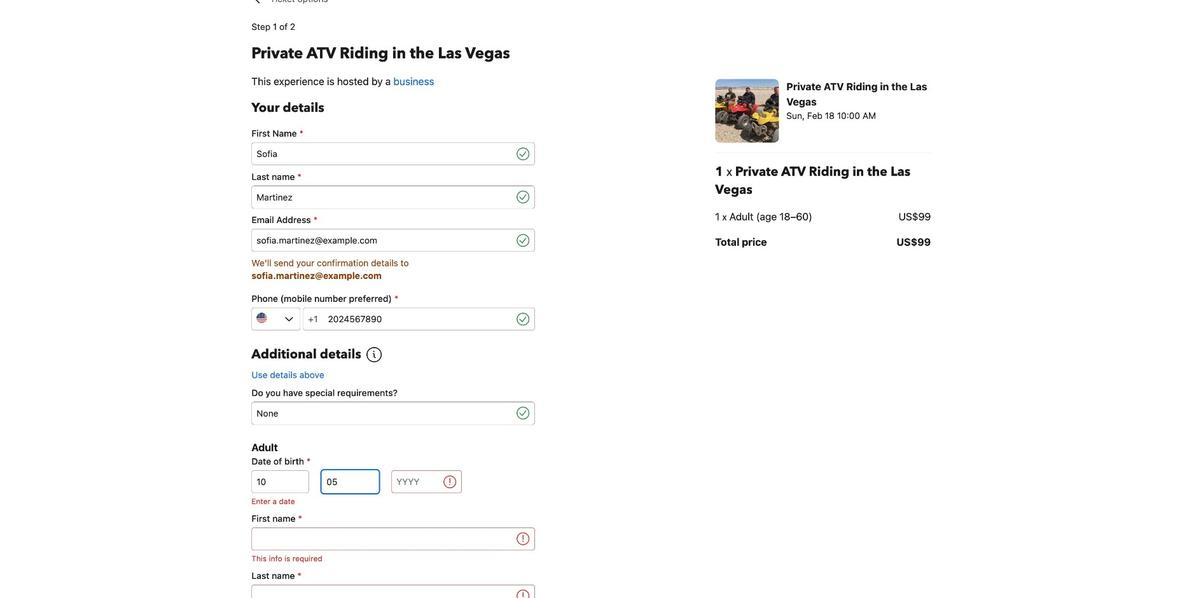 Task type: describe. For each thing, give the bounding box(es) containing it.
YYYY field
[[392, 471, 441, 494]]

dd field
[[252, 471, 309, 494]]



Task type: locate. For each thing, give the bounding box(es) containing it.
Phone (mobile number preferred) telephone field
[[323, 308, 514, 331]]

None field
[[252, 143, 514, 166], [252, 186, 514, 209], [252, 402, 514, 425], [252, 528, 514, 551], [252, 585, 514, 599], [252, 143, 514, 166], [252, 186, 514, 209], [252, 402, 514, 425], [252, 528, 514, 551], [252, 585, 514, 599]]

mm field
[[322, 471, 379, 494]]

alert
[[252, 554, 535, 565]]

None email field
[[252, 229, 514, 252]]



Task type: vqa. For each thing, say whether or not it's contained in the screenshot.
dd Field in the bottom left of the page
yes



